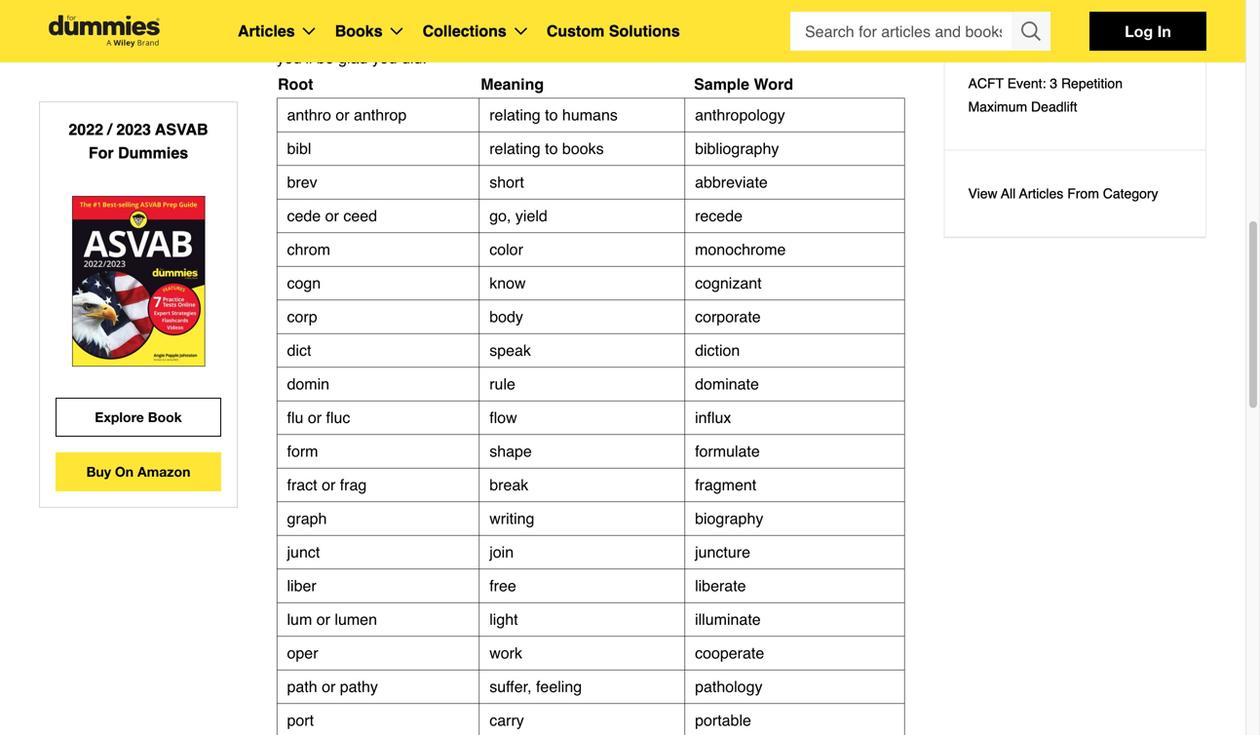 Task type: locate. For each thing, give the bounding box(es) containing it.
0 horizontal spatial you
[[372, 49, 398, 67]]

on
[[115, 464, 134, 480]]

or for cede
[[325, 207, 339, 225]]

relating to books
[[490, 139, 604, 157]]

humans
[[563, 106, 618, 124]]

category
[[1104, 186, 1159, 201]]

or for anthro
[[336, 106, 350, 124]]

0 vertical spatial articles
[[238, 22, 295, 40]]

shape
[[490, 442, 532, 460]]

you
[[653, 23, 678, 41], [372, 49, 398, 67]]

diction
[[695, 341, 740, 359]]

portable
[[695, 711, 752, 729]]

domin
[[287, 375, 330, 393]]

articles right all
[[1020, 186, 1064, 201]]

sample word
[[694, 75, 794, 93]]

suffer,
[[490, 678, 532, 696]]

2 relating from the top
[[490, 139, 541, 157]]

collections
[[423, 22, 507, 40]]

to
[[744, 23, 757, 41], [545, 106, 558, 124], [545, 139, 558, 157]]

amazon
[[137, 464, 191, 480]]

to for humans
[[545, 106, 558, 124]]

cede or ceed
[[287, 207, 377, 225]]

light
[[490, 610, 518, 628]]

or left ceed
[[325, 207, 339, 225]]

cogn
[[287, 274, 321, 292]]

free
[[490, 577, 517, 595]]

explore book link
[[56, 398, 221, 437]]

graph
[[287, 510, 327, 528]]

buy
[[86, 464, 111, 480]]

ceed
[[344, 207, 377, 225]]

influx
[[695, 409, 732, 427]]

anthro or anthrop
[[287, 106, 407, 124]]

formulate
[[695, 442, 760, 460]]

to left take
[[744, 23, 757, 41]]

2022 / 2023 asvab for dummies
[[69, 120, 208, 162]]

body
[[490, 308, 524, 326]]

or right path
[[322, 678, 336, 696]]

memorize
[[492, 23, 560, 41]]

relating for relating to humans
[[490, 106, 541, 124]]

to up relating to books
[[545, 106, 558, 124]]

down
[[703, 23, 740, 41]]

logo image
[[39, 15, 170, 47]]

lum or lumen
[[287, 610, 377, 628]]

meaning
[[481, 75, 544, 93]]

go,
[[490, 207, 511, 225]]

abbreviate
[[695, 173, 768, 191]]

when
[[608, 23, 649, 41]]

explore book
[[95, 409, 182, 425]]

you down open book categories image
[[372, 49, 398, 67]]

view
[[969, 186, 998, 201]]

form
[[287, 442, 318, 460]]

or for lum
[[317, 610, 331, 628]]

2 vertical spatial to
[[545, 139, 558, 157]]

1 vertical spatial relating
[[490, 139, 541, 157]]

anthrop
[[354, 106, 407, 124]]

articles
[[238, 22, 295, 40], [1020, 186, 1064, 201]]

cognizant
[[695, 274, 762, 292]]

path or pathy
[[287, 678, 378, 696]]

cookie consent banner dialog
[[0, 646, 1246, 735]]

relating down meaning at the left top
[[490, 106, 541, 124]]

take
[[762, 23, 791, 41]]

or left the frag
[[322, 476, 336, 494]]

log in link
[[1090, 12, 1207, 51]]

solutions
[[609, 22, 680, 40]]

to inside the "here are some common roots. memorize them. when you sit down to take the asvab, you'll be glad you did."
[[744, 23, 757, 41]]

cooperate
[[695, 644, 765, 662]]

log
[[1125, 22, 1154, 40]]

the
[[795, 23, 817, 41]]

them.
[[565, 23, 604, 41]]

or for flu
[[308, 409, 322, 427]]

biography
[[695, 510, 764, 528]]

or right the lum
[[317, 610, 331, 628]]

buy on amazon
[[86, 464, 191, 480]]

root
[[278, 75, 313, 93]]

0 vertical spatial you
[[653, 23, 678, 41]]

or right anthro
[[336, 106, 350, 124]]

fluc
[[326, 409, 350, 427]]

1 horizontal spatial you
[[653, 23, 678, 41]]

flu or fluc
[[287, 409, 350, 427]]

or right flu
[[308, 409, 322, 427]]

0 vertical spatial to
[[744, 23, 757, 41]]

0 vertical spatial relating
[[490, 106, 541, 124]]

bibliography
[[695, 139, 779, 157]]

book image image
[[72, 196, 205, 367]]

or
[[336, 106, 350, 124], [325, 207, 339, 225], [308, 409, 322, 427], [322, 476, 336, 494], [317, 610, 331, 628], [322, 678, 336, 696]]

group
[[762, 12, 1051, 51]]

event:
[[1008, 76, 1047, 91]]

for
[[89, 144, 114, 162]]

1 relating from the top
[[490, 106, 541, 124]]

sample
[[694, 75, 750, 93]]

work
[[490, 644, 523, 662]]

explore
[[95, 409, 144, 425]]

relating to humans
[[490, 106, 618, 124]]

repetition
[[1062, 76, 1123, 91]]

relating up short in the left top of the page
[[490, 139, 541, 157]]

acft event: 3 repetition maximum deadlift
[[969, 76, 1123, 115]]

brev
[[287, 173, 318, 191]]

dummies
[[118, 144, 188, 162]]

fragment
[[695, 476, 757, 494]]

writing
[[490, 510, 535, 528]]

1 vertical spatial articles
[[1020, 186, 1064, 201]]

some
[[342, 23, 380, 41]]

bibl
[[287, 139, 311, 157]]

articles up you'll
[[238, 22, 295, 40]]

chrom
[[287, 240, 331, 258]]

you left sit
[[653, 23, 678, 41]]

open article categories image
[[303, 27, 316, 35]]

1 vertical spatial to
[[545, 106, 558, 124]]

to left books
[[545, 139, 558, 157]]



Task type: describe. For each thing, give the bounding box(es) containing it.
books
[[563, 139, 604, 157]]

pathology
[[695, 678, 763, 696]]

anthropology
[[695, 106, 786, 124]]

liberate
[[695, 577, 747, 595]]

/
[[108, 120, 112, 138]]

glad
[[339, 49, 368, 67]]

here are some common roots. memorize them. when you sit down to take the asvab, you'll be glad you did.
[[277, 23, 876, 67]]

books
[[335, 22, 383, 40]]

custom solutions
[[547, 22, 680, 40]]

sit
[[683, 23, 698, 41]]

in
[[1158, 22, 1172, 40]]

you'll
[[277, 49, 312, 67]]

log in
[[1125, 22, 1172, 40]]

liber
[[287, 577, 317, 595]]

fract
[[287, 476, 318, 494]]

view all articles from category link
[[945, 151, 1206, 237]]

dominate
[[695, 375, 760, 393]]

word
[[754, 75, 794, 93]]

to for books
[[545, 139, 558, 157]]

cede
[[287, 207, 321, 225]]

short
[[490, 173, 524, 191]]

open collections list image
[[515, 27, 527, 35]]

acft event: 3 repetition maximum deadlift link
[[945, 40, 1206, 151]]

flow
[[490, 409, 517, 427]]

path
[[287, 678, 318, 696]]

flu
[[287, 409, 304, 427]]

book
[[148, 409, 182, 425]]

juncture
[[695, 543, 751, 561]]

dict
[[287, 341, 311, 359]]

custom
[[547, 22, 605, 40]]

all
[[1002, 186, 1016, 201]]

break
[[490, 476, 529, 494]]

are
[[315, 23, 338, 41]]

junct
[[287, 543, 320, 561]]

recede
[[695, 207, 743, 225]]

common
[[384, 23, 444, 41]]

open book categories image
[[391, 27, 403, 35]]

feeling
[[536, 678, 582, 696]]

oper
[[287, 644, 318, 662]]

lum
[[287, 610, 312, 628]]

carry
[[490, 711, 524, 729]]

buy on amazon link
[[56, 452, 221, 491]]

0 horizontal spatial articles
[[238, 22, 295, 40]]

join
[[490, 543, 514, 561]]

custom solutions link
[[547, 19, 680, 44]]

frag
[[340, 476, 367, 494]]

from
[[1068, 186, 1100, 201]]

here
[[277, 23, 311, 41]]

did.
[[402, 49, 427, 67]]

asvab,
[[821, 23, 876, 41]]

1 vertical spatial you
[[372, 49, 398, 67]]

or for fract
[[322, 476, 336, 494]]

anthro
[[287, 106, 331, 124]]

1 horizontal spatial articles
[[1020, 186, 1064, 201]]

maximum
[[969, 99, 1028, 115]]

corp
[[287, 308, 318, 326]]

rule
[[490, 375, 516, 393]]

Search for articles and books text field
[[791, 12, 1014, 51]]

monochrome
[[695, 240, 786, 258]]

2023
[[116, 120, 151, 138]]

suffer, feeling
[[490, 678, 582, 696]]

roots.
[[449, 23, 488, 41]]

acft
[[969, 76, 1004, 91]]

illuminate
[[695, 610, 761, 628]]

color
[[490, 240, 524, 258]]

relating for relating to books
[[490, 139, 541, 157]]

or for path
[[322, 678, 336, 696]]

3
[[1050, 76, 1058, 91]]



Task type: vqa. For each thing, say whether or not it's contained in the screenshot.
the bottommost their
no



